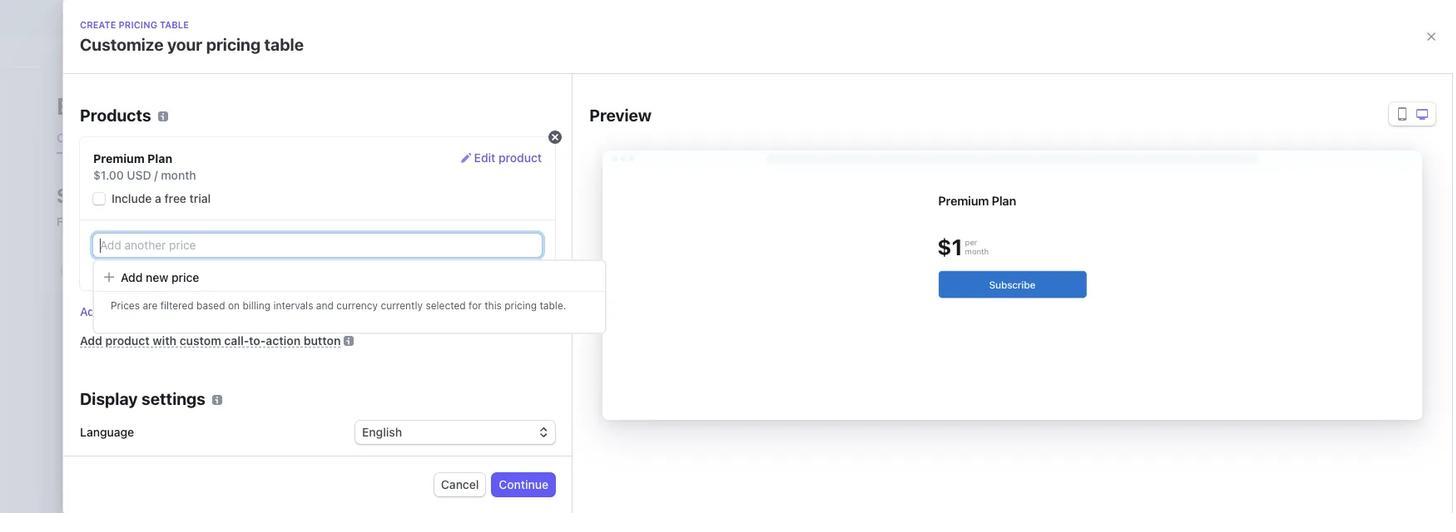 Task type: locate. For each thing, give the bounding box(es) containing it.
1 vertical spatial table
[[264, 35, 304, 54]]

billing
[[57, 92, 124, 120]]

0 vertical spatial with
[[316, 215, 339, 229]]

month
[[161, 168, 196, 182]]

help
[[380, 361, 403, 375]]

payment up links
[[135, 336, 192, 351]]

a for free
[[155, 192, 161, 206]]

add up share
[[80, 305, 102, 319]]

with up links
[[153, 334, 177, 348]]

0 vertical spatial and
[[417, 215, 437, 229]]

or left get in the top of the page
[[240, 215, 251, 229]]

0 horizontal spatial another
[[105, 305, 148, 319]]

0 vertical spatial or
[[240, 215, 251, 229]]

or
[[240, 215, 251, 229], [263, 361, 274, 375]]

customize up '2 prices remaining'
[[491, 215, 550, 229]]

link left sell
[[197, 449, 217, 463]]

product right edit
[[499, 151, 542, 165]]

edit product
[[474, 151, 542, 165]]

and left invoices.
[[417, 215, 437, 229]]

edit product button
[[461, 150, 542, 167]]

0 vertical spatial add
[[121, 271, 143, 285]]

1 vertical spatial customize
[[491, 215, 550, 229]]

with inside starter guide follow these recommended tasks or get started with subscriptions and invoices. customize guide
[[316, 215, 339, 229]]

another right sell
[[261, 449, 304, 463]]

create down the language
[[105, 449, 142, 463]]

remaining for 3 products remaining
[[509, 306, 556, 319]]

1 vertical spatial add
[[80, 305, 102, 319]]

2 vertical spatial product
[[105, 334, 150, 348]]

docs
[[113, 401, 141, 416]]

a
[[155, 192, 161, 206], [124, 336, 132, 351]]

prices are filtered based on billing intervals and currency currently selected for this pricing table. button
[[94, 291, 605, 319]]

price
[[172, 271, 199, 285]]

product
[[499, 151, 542, 165], [151, 305, 194, 319], [105, 334, 150, 348]]

selected
[[426, 300, 466, 312]]

0 vertical spatial payment
[[135, 336, 192, 351]]

pricing
[[119, 19, 157, 30], [206, 35, 261, 54], [505, 300, 537, 312]]

links
[[133, 361, 157, 375]]

started
[[275, 215, 313, 229]]

2 vertical spatial add
[[80, 334, 102, 348]]

0 vertical spatial pricing
[[119, 19, 157, 30]]

0 horizontal spatial customize
[[80, 35, 164, 54]]

a left free
[[155, 192, 161, 206]]

view
[[83, 401, 111, 416]]

3 products remaining
[[455, 306, 556, 319]]

based
[[197, 300, 225, 312]]

include
[[112, 192, 152, 206]]

products
[[80, 106, 151, 125]]

and right "intervals"
[[316, 300, 334, 312]]

remaining right prices
[[496, 264, 542, 276]]

add
[[121, 271, 143, 285], [80, 305, 102, 319], [80, 334, 102, 348]]

guide
[[126, 184, 179, 207], [553, 215, 585, 229]]

add for add product with custom call-to-action button
[[80, 334, 102, 348]]

0 vertical spatial product
[[499, 151, 542, 165]]

create up billing
[[80, 19, 116, 30]]

a for payment
[[124, 336, 132, 351]]

and
[[417, 215, 437, 229], [316, 300, 334, 312]]

are
[[143, 300, 158, 312], [160, 361, 177, 375]]

add up payment
[[80, 334, 102, 348]]

payment down settings
[[145, 449, 194, 463]]

checkout—no
[[258, 377, 331, 391]]

0 vertical spatial guide
[[126, 184, 179, 207]]

custom
[[180, 334, 221, 348]]

create
[[80, 19, 116, 30], [105, 449, 142, 463]]

0 vertical spatial a
[[155, 192, 161, 206]]

conversion
[[406, 361, 465, 375]]

0 vertical spatial another
[[105, 305, 148, 319]]

billing
[[243, 300, 271, 312]]

remaining
[[496, 264, 542, 276], [509, 306, 556, 319]]

1 horizontal spatial product
[[151, 305, 194, 319]]

trial
[[190, 192, 211, 206]]

1 horizontal spatial customize
[[491, 215, 550, 229]]

are inside "payment links are urls, buttons, or qr codes that can help conversion by taking customers straight to the checkout—no website required."
[[160, 361, 177, 375]]

1 horizontal spatial guide
[[553, 215, 585, 229]]

are right prices on the left bottom of the page
[[143, 300, 158, 312]]

add left the new
[[121, 271, 143, 285]]

$1.00
[[93, 168, 124, 182]]

customize
[[80, 35, 164, 54], [491, 215, 550, 229]]

create inside create pricing table customize your pricing table
[[80, 19, 116, 30]]

1 vertical spatial payment
[[145, 449, 194, 463]]

create for create payment link
[[105, 449, 142, 463]]

1 horizontal spatial are
[[160, 361, 177, 375]]

continue
[[499, 478, 549, 492]]

2 horizontal spatial product
[[499, 151, 542, 165]]

another up share a payment link
[[105, 305, 148, 319]]

are right links
[[160, 361, 177, 375]]

1 vertical spatial another
[[261, 449, 304, 463]]

free
[[164, 192, 186, 206]]

currently
[[381, 300, 423, 312]]

0 horizontal spatial table
[[160, 19, 189, 30]]

display settings
[[80, 390, 206, 409]]

english
[[362, 426, 402, 440]]

and inside starter guide follow these recommended tasks or get started with subscriptions and invoices. customize guide
[[417, 215, 437, 229]]

3
[[455, 306, 462, 319]]

qr
[[278, 361, 294, 375]]

remaining right this
[[509, 306, 556, 319]]

1 horizontal spatial a
[[155, 192, 161, 206]]

another for sell
[[261, 449, 304, 463]]

action
[[266, 334, 301, 348]]

0 vertical spatial are
[[143, 300, 158, 312]]

0 vertical spatial create
[[80, 19, 116, 30]]

another
[[105, 305, 148, 319], [261, 449, 304, 463]]

0 horizontal spatial product
[[105, 334, 150, 348]]

0 horizontal spatial with
[[153, 334, 177, 348]]

or left qr
[[263, 361, 274, 375]]

this
[[485, 300, 502, 312]]

with up the add another price text box
[[316, 215, 339, 229]]

0 horizontal spatial and
[[316, 300, 334, 312]]

or inside "payment links are urls, buttons, or qr codes that can help conversion by taking customers straight to the checkout—no website required."
[[263, 361, 274, 375]]

button
[[304, 334, 341, 348]]

0 vertical spatial remaining
[[496, 264, 542, 276]]

a right share
[[124, 336, 132, 351]]

are inside button
[[143, 300, 158, 312]]

create payment link link
[[83, 445, 224, 468]]

link
[[195, 336, 218, 351], [197, 449, 217, 463]]

2
[[455, 264, 461, 276]]

view docs link
[[83, 401, 154, 416]]

product down 'add new price'
[[151, 305, 194, 319]]

Add another price text field
[[93, 234, 542, 257]]

0 vertical spatial customize
[[80, 35, 164, 54]]

customize left the your
[[80, 35, 164, 54]]

codes
[[297, 361, 330, 375]]

2 vertical spatial pricing
[[505, 300, 537, 312]]

1 horizontal spatial with
[[316, 215, 339, 229]]

english button
[[356, 421, 556, 445]]

1 vertical spatial and
[[316, 300, 334, 312]]

customize inside starter guide follow these recommended tasks or get started with subscriptions and invoices. customize guide
[[491, 215, 550, 229]]

0 horizontal spatial or
[[240, 215, 251, 229]]

1 vertical spatial or
[[263, 361, 274, 375]]

another for add
[[105, 305, 148, 319]]

another inside button
[[105, 305, 148, 319]]

1 vertical spatial create
[[105, 449, 142, 463]]

add product with custom call-to-action button
[[80, 334, 341, 348]]

0 horizontal spatial a
[[124, 336, 132, 351]]

add for add new price
[[121, 271, 143, 285]]

1 vertical spatial guide
[[553, 215, 585, 229]]

1 horizontal spatial and
[[417, 215, 437, 229]]

2 horizontal spatial pricing
[[505, 300, 537, 312]]

1 horizontal spatial another
[[261, 449, 304, 463]]

prices are filtered based on billing intervals and currency currently selected for this pricing table.
[[111, 300, 567, 312]]

share
[[83, 336, 121, 351]]

add for add another product
[[80, 305, 102, 319]]

payment
[[135, 336, 192, 351], [145, 449, 194, 463]]

usd
[[127, 168, 151, 182]]

1 horizontal spatial or
[[263, 361, 274, 375]]

1 vertical spatial are
[[160, 361, 177, 375]]

product for add
[[105, 334, 150, 348]]

1 vertical spatial remaining
[[509, 306, 556, 319]]

preview
[[590, 106, 652, 125]]

table
[[160, 19, 189, 30], [264, 35, 304, 54]]

1 vertical spatial a
[[124, 336, 132, 351]]

0 horizontal spatial are
[[143, 300, 158, 312]]

0 horizontal spatial pricing
[[119, 19, 157, 30]]

sell another way button
[[230, 445, 351, 468]]

and inside button
[[316, 300, 334, 312]]

link up the urls,
[[195, 336, 218, 351]]

another inside button
[[261, 449, 304, 463]]

product down add another product button at the bottom of page
[[105, 334, 150, 348]]

1 vertical spatial with
[[153, 334, 177, 348]]

1 vertical spatial pricing
[[206, 35, 261, 54]]



Task type: vqa. For each thing, say whether or not it's contained in the screenshot.
price at left
yes



Task type: describe. For each thing, give the bounding box(es) containing it.
share a payment link
[[83, 336, 218, 351]]

that
[[333, 361, 354, 375]]

follow
[[57, 215, 91, 229]]

0 vertical spatial table
[[160, 19, 189, 30]]

or inside starter guide follow these recommended tasks or get started with subscriptions and invoices. customize guide
[[240, 215, 251, 229]]

prices
[[464, 264, 493, 276]]

starter guide follow these recommended tasks or get started with subscriptions and invoices. customize guide
[[57, 184, 585, 229]]

buttons,
[[216, 361, 260, 375]]

2 prices remaining
[[455, 264, 542, 276]]

filtered
[[160, 300, 194, 312]]

add new price button
[[94, 263, 605, 291]]

invoices.
[[440, 215, 487, 229]]

/
[[154, 168, 158, 182]]

straight
[[179, 377, 220, 391]]

create payment link
[[105, 449, 217, 463]]

get
[[254, 215, 271, 229]]

1 vertical spatial product
[[151, 305, 194, 319]]

tasks
[[208, 215, 236, 229]]

1 vertical spatial link
[[197, 449, 217, 463]]

on
[[228, 300, 240, 312]]

product for edit
[[499, 151, 542, 165]]

intervals
[[274, 300, 313, 312]]

add new price
[[121, 271, 199, 285]]

1 horizontal spatial pricing
[[206, 35, 261, 54]]

continue button
[[492, 474, 556, 497]]

premium
[[93, 152, 145, 166]]

display
[[80, 390, 138, 409]]

taking
[[83, 377, 116, 391]]

payment links are urls, buttons, or qr codes that can help conversion by taking customers straight to the checkout—no website required.
[[83, 361, 481, 391]]

to
[[224, 377, 234, 391]]

currency
[[337, 300, 378, 312]]

the
[[237, 377, 255, 391]]

cancel button
[[435, 474, 486, 497]]

customers
[[119, 377, 176, 391]]

pricing inside button
[[505, 300, 537, 312]]

include a free trial
[[112, 192, 211, 206]]

1 horizontal spatial table
[[264, 35, 304, 54]]

0 horizontal spatial guide
[[126, 184, 179, 207]]

website
[[334, 377, 376, 391]]

products
[[464, 306, 506, 319]]

way
[[307, 449, 330, 463]]

for
[[469, 300, 482, 312]]

to-
[[249, 334, 266, 348]]

these
[[94, 215, 124, 229]]

sell
[[237, 449, 258, 463]]

can
[[357, 361, 377, 375]]

new
[[146, 271, 169, 285]]

create for create pricing table customize your pricing table
[[80, 19, 116, 30]]

sell another way
[[237, 449, 330, 463]]

edit
[[474, 151, 496, 165]]

customize inside create pricing table customize your pricing table
[[80, 35, 164, 54]]

add another product button
[[80, 304, 194, 321]]

premium plan $1.00 usd / month
[[93, 152, 196, 182]]

add another product
[[80, 305, 194, 319]]

your
[[167, 35, 203, 54]]

by
[[468, 361, 481, 375]]

prices
[[111, 300, 140, 312]]

remaining for 2 prices remaining
[[496, 264, 542, 276]]

plan
[[147, 152, 172, 166]]

starter
[[57, 184, 122, 207]]

required.
[[379, 377, 427, 391]]

urls,
[[181, 361, 212, 375]]

0 vertical spatial link
[[195, 336, 218, 351]]

table.
[[540, 300, 567, 312]]

create pricing table customize your pricing table
[[80, 19, 304, 54]]

subscriptions
[[342, 215, 414, 229]]

language
[[80, 426, 134, 440]]

cancel
[[441, 478, 479, 492]]

customize guide link
[[491, 215, 596, 229]]

payment
[[83, 361, 130, 375]]

call-
[[224, 334, 249, 348]]

view docs
[[83, 401, 141, 416]]

add product with custom call-to-action button button
[[80, 334, 341, 348]]

settings
[[142, 390, 206, 409]]

recommended
[[127, 215, 205, 229]]



